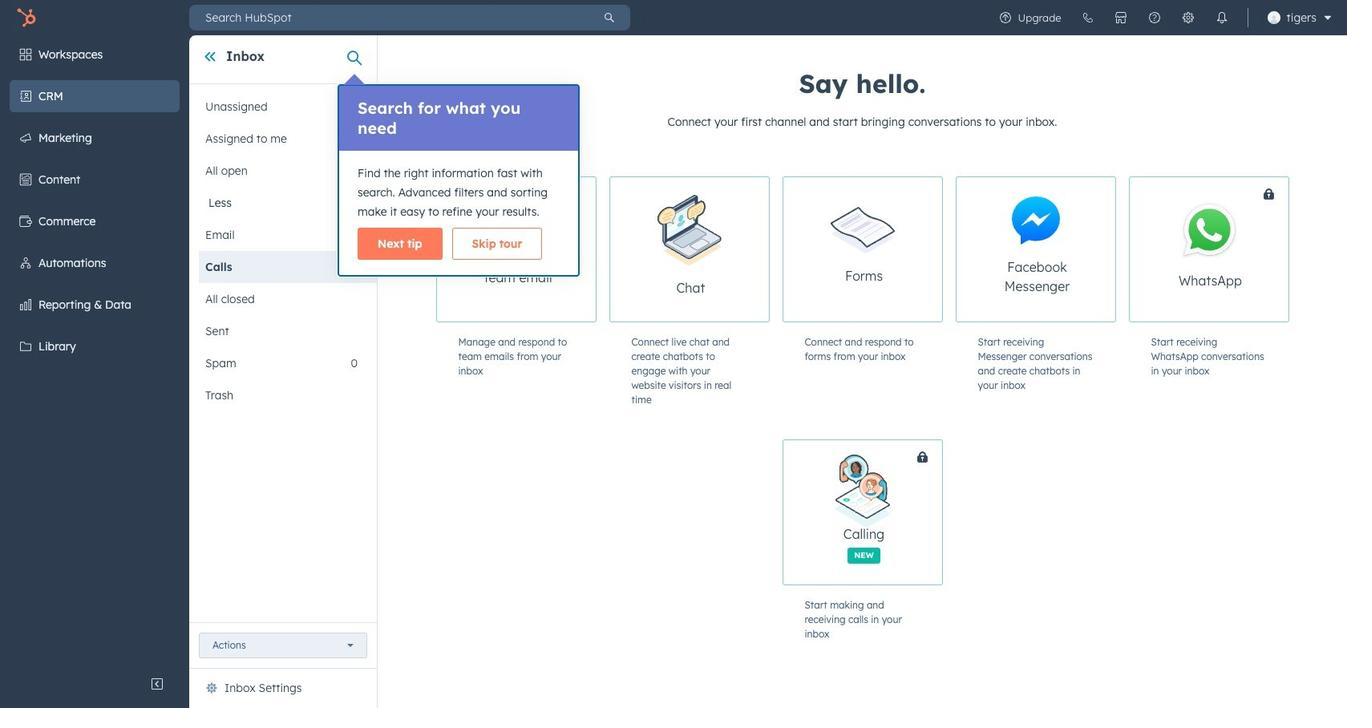 Task type: vqa. For each thing, say whether or not it's contained in the screenshot.
right MENU
yes



Task type: locate. For each thing, give the bounding box(es) containing it.
settings image
[[1182, 11, 1195, 24]]

1 horizontal spatial menu
[[989, 0, 1338, 35]]

notifications image
[[1216, 11, 1228, 24]]

howard n/a image
[[1268, 11, 1281, 24]]

None checkbox
[[436, 176, 596, 322], [956, 176, 1116, 322], [782, 440, 1002, 586], [436, 176, 596, 322], [956, 176, 1116, 322], [782, 440, 1002, 586]]

None checkbox
[[609, 176, 770, 322], [782, 176, 943, 322], [1129, 176, 1348, 322], [609, 176, 770, 322], [782, 176, 943, 322], [1129, 176, 1348, 322]]

help image
[[1148, 11, 1161, 24]]

menu
[[989, 0, 1338, 35], [0, 35, 189, 668]]

0 horizontal spatial menu
[[0, 35, 189, 668]]



Task type: describe. For each thing, give the bounding box(es) containing it.
marketplaces image
[[1115, 11, 1127, 24]]

Search HubSpot search field
[[189, 5, 589, 30]]



